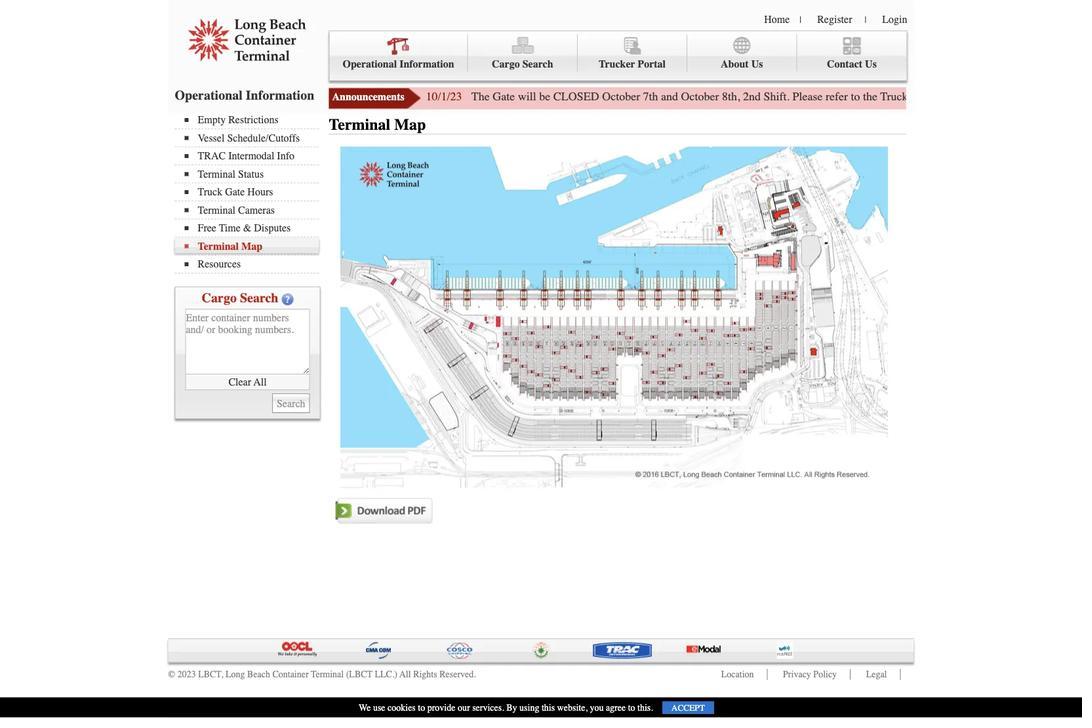 Task type: locate. For each thing, give the bounding box(es) containing it.
1 horizontal spatial information
[[400, 58, 455, 70]]

cargo search
[[492, 58, 554, 70], [202, 291, 279, 306]]

web
[[969, 90, 988, 103]]

the
[[472, 90, 490, 103]]

all right llc.)
[[400, 670, 411, 680]]

operational information up the announcements
[[343, 58, 455, 70]]

2nd
[[744, 90, 761, 103]]

operational
[[343, 58, 397, 70], [175, 88, 243, 103]]

us right contact at top
[[866, 58, 877, 70]]

0 vertical spatial cargo search
[[492, 58, 554, 70]]

1 vertical spatial operational
[[175, 88, 243, 103]]

us for contact us
[[866, 58, 877, 70]]

truck down "trac"
[[198, 186, 223, 198]]

map down the announcements
[[395, 116, 426, 134]]

and
[[662, 90, 679, 103]]

login link
[[883, 13, 908, 25]]

gate
[[493, 90, 515, 103], [912, 90, 934, 103], [225, 186, 245, 198]]

map
[[395, 116, 426, 134], [241, 240, 262, 252]]

menu bar containing operational information
[[329, 31, 908, 81]]

agree
[[606, 703, 626, 713]]

cargo down "resources"
[[202, 291, 237, 306]]

0 vertical spatial operational
[[343, 58, 397, 70]]

0 vertical spatial map
[[395, 116, 426, 134]]

0 vertical spatial all
[[254, 376, 267, 388]]

trucker
[[599, 58, 636, 70]]

0 horizontal spatial us
[[752, 58, 763, 70]]

1 horizontal spatial october
[[682, 90, 720, 103]]

0 horizontal spatial menu bar
[[175, 113, 326, 274]]

0 vertical spatial truck
[[881, 90, 909, 103]]

october
[[602, 90, 641, 103], [682, 90, 720, 103]]

search up be
[[523, 58, 554, 70]]

1 horizontal spatial operational information
[[343, 58, 455, 70]]

website,
[[558, 703, 588, 713]]

2 horizontal spatial gate
[[912, 90, 934, 103]]

1 horizontal spatial truck
[[881, 90, 909, 103]]

services.
[[473, 703, 504, 713]]

map down free time & disputes link
[[241, 240, 262, 252]]

0 vertical spatial search
[[523, 58, 554, 70]]

0 horizontal spatial operational
[[175, 88, 243, 103]]

operational up "empty"
[[175, 88, 243, 103]]

cargo search down resources link
[[202, 291, 279, 306]]

terminal
[[329, 116, 391, 134], [198, 168, 236, 180], [198, 204, 236, 216], [198, 240, 239, 252], [311, 670, 344, 680]]

legal link
[[867, 670, 888, 680]]

terminal down "trac"
[[198, 168, 236, 180]]

1 vertical spatial cargo
[[202, 291, 237, 306]]

2023
[[178, 670, 196, 680]]

1 horizontal spatial gate
[[493, 90, 515, 103]]

october left 7th
[[602, 90, 641, 103]]

login
[[883, 13, 908, 25]]

free
[[198, 222, 216, 234]]

hours up cameras
[[248, 186, 273, 198]]

us right about
[[752, 58, 763, 70]]

home link
[[765, 13, 790, 25]]

0 horizontal spatial hours
[[248, 186, 273, 198]]

1 horizontal spatial to
[[628, 703, 636, 713]]

0 horizontal spatial gate
[[225, 186, 245, 198]]

terminal map link
[[185, 240, 319, 252]]

menu bar
[[329, 31, 908, 81], [175, 113, 326, 274]]

truck gate hours link
[[185, 186, 319, 198]]

further
[[1033, 90, 1065, 103]]

gate inside empty restrictions vessel schedule/cutoffs trac intermodal info terminal status truck gate hours terminal cameras free time & disputes terminal map resources
[[225, 186, 245, 198]]

please
[[793, 90, 823, 103]]

None submit
[[272, 394, 310, 413]]

cookies
[[388, 703, 416, 713]]

lbct,
[[198, 670, 223, 680]]

0 horizontal spatial truck
[[198, 186, 223, 198]]

search inside cargo search link
[[523, 58, 554, 70]]

2 us from the left
[[866, 58, 877, 70]]

map inside empty restrictions vessel schedule/cutoffs trac intermodal info terminal status truck gate hours terminal cameras free time & disputes terminal map resources
[[241, 240, 262, 252]]

information up 10/1/23
[[400, 58, 455, 70]]

terminal up "resources"
[[198, 240, 239, 252]]

0 horizontal spatial operational information
[[175, 88, 314, 103]]

contact
[[827, 58, 863, 70]]

all inside button
[[254, 376, 267, 388]]

information up restrictions
[[246, 88, 314, 103]]

1 horizontal spatial map
[[395, 116, 426, 134]]

2 | from the left
[[865, 14, 867, 25]]

0 vertical spatial cargo
[[492, 58, 520, 70]]

us
[[752, 58, 763, 70], [866, 58, 877, 70]]

cameras
[[238, 204, 275, 216]]

using
[[520, 703, 540, 713]]

time
[[219, 222, 241, 234]]

beach
[[247, 670, 270, 680]]

0 horizontal spatial cargo
[[202, 291, 237, 306]]

0 vertical spatial information
[[400, 58, 455, 70]]

1 vertical spatial cargo search
[[202, 291, 279, 306]]

1 | from the left
[[800, 14, 802, 25]]

hours left web at the right
[[937, 90, 966, 103]]

0 vertical spatial menu bar
[[329, 31, 908, 81]]

legal
[[867, 670, 888, 680]]

empty restrictions link
[[185, 114, 319, 126]]

search
[[523, 58, 554, 70], [240, 291, 279, 306]]

1 vertical spatial hours
[[248, 186, 273, 198]]

0 horizontal spatial to
[[418, 703, 425, 713]]

hours
[[937, 90, 966, 103], [248, 186, 273, 198]]

1 vertical spatial truck
[[198, 186, 223, 198]]

truck
[[881, 90, 909, 103], [198, 186, 223, 198]]

0 horizontal spatial |
[[800, 14, 802, 25]]

0 horizontal spatial search
[[240, 291, 279, 306]]

| right home link
[[800, 14, 802, 25]]

1 horizontal spatial menu bar
[[329, 31, 908, 81]]

|
[[800, 14, 802, 25], [865, 14, 867, 25]]

cargo up will on the top left of the page
[[492, 58, 520, 70]]

to
[[851, 90, 861, 103], [418, 703, 425, 713], [628, 703, 636, 713]]

home
[[765, 13, 790, 25]]

8th,
[[723, 90, 741, 103]]

0 horizontal spatial all
[[254, 376, 267, 388]]

cargo
[[492, 58, 520, 70], [202, 291, 237, 306]]

to right "cookies"
[[418, 703, 425, 713]]

1 vertical spatial map
[[241, 240, 262, 252]]

operational information
[[343, 58, 455, 70], [175, 88, 314, 103]]

page
[[991, 90, 1014, 103]]

operational up the announcements
[[343, 58, 397, 70]]

1 vertical spatial information
[[246, 88, 314, 103]]

empty restrictions vessel schedule/cutoffs trac intermodal info terminal status truck gate hours terminal cameras free time & disputes terminal map resources
[[198, 114, 300, 270]]

trucker portal
[[599, 58, 666, 70]]

october right and
[[682, 90, 720, 103]]

1 horizontal spatial search
[[523, 58, 554, 70]]

about us
[[721, 58, 763, 70]]

(lbct
[[346, 670, 373, 680]]

1 vertical spatial all
[[400, 670, 411, 680]]

hours inside empty restrictions vessel schedule/cutoffs trac intermodal info terminal status truck gate hours terminal cameras free time & disputes terminal map resources
[[248, 186, 273, 198]]

free time & disputes link
[[185, 222, 319, 234]]

to left this.
[[628, 703, 636, 713]]

1 us from the left
[[752, 58, 763, 70]]

0 horizontal spatial information
[[246, 88, 314, 103]]

reserved.
[[440, 670, 476, 680]]

10/1/23
[[426, 90, 462, 103]]

closed
[[554, 90, 600, 103]]

| left the login "link"
[[865, 14, 867, 25]]

gate
[[1068, 90, 1083, 103]]

search down resources link
[[240, 291, 279, 306]]

0 vertical spatial hours
[[937, 90, 966, 103]]

1 horizontal spatial |
[[865, 14, 867, 25]]

1 vertical spatial operational information
[[175, 88, 314, 103]]

0 horizontal spatial october
[[602, 90, 641, 103]]

truck inside empty restrictions vessel schedule/cutoffs trac intermodal info terminal status truck gate hours terminal cameras free time & disputes terminal map resources
[[198, 186, 223, 198]]

0 horizontal spatial map
[[241, 240, 262, 252]]

information inside menu bar
[[400, 58, 455, 70]]

1 horizontal spatial us
[[866, 58, 877, 70]]

all right clear
[[254, 376, 267, 388]]

1 horizontal spatial cargo search
[[492, 58, 554, 70]]

cargo search up will on the top left of the page
[[492, 58, 554, 70]]

information
[[400, 58, 455, 70], [246, 88, 314, 103]]

terminal up free
[[198, 204, 236, 216]]

about
[[721, 58, 749, 70]]

to left the
[[851, 90, 861, 103]]

operational information up empty restrictions link
[[175, 88, 314, 103]]

shift.
[[764, 90, 790, 103]]

1 vertical spatial menu bar
[[175, 113, 326, 274]]

7th
[[643, 90, 659, 103]]

truck right the
[[881, 90, 909, 103]]



Task type: describe. For each thing, give the bounding box(es) containing it.
location link
[[722, 670, 754, 680]]

1 vertical spatial search
[[240, 291, 279, 306]]

clear all
[[229, 376, 267, 388]]

announcements
[[332, 91, 405, 103]]

by
[[507, 703, 517, 713]]

2 october from the left
[[682, 90, 720, 103]]

the
[[864, 90, 878, 103]]

for
[[1016, 90, 1030, 103]]

us for about us
[[752, 58, 763, 70]]

contact us
[[827, 58, 877, 70]]

terminal status link
[[185, 168, 319, 180]]

©
[[168, 670, 175, 680]]

terminal cameras link
[[185, 204, 319, 216]]

vessel schedule/cutoffs link
[[185, 132, 319, 144]]

trac
[[198, 150, 226, 162]]

restrictions
[[228, 114, 279, 126]]

register link
[[818, 13, 853, 25]]

terminal map
[[329, 116, 426, 134]]

1 october from the left
[[602, 90, 641, 103]]

location
[[722, 670, 754, 680]]

0 vertical spatial operational information
[[343, 58, 455, 70]]

terminal left (lbct
[[311, 670, 344, 680]]

provide
[[428, 703, 456, 713]]

use
[[373, 703, 386, 713]]

be
[[539, 90, 551, 103]]

10/1/23 the gate will be closed october 7th and october 8th, 2nd shift. please refer to the truck gate hours web page for further gate
[[426, 90, 1083, 103]]

Enter container numbers and/ or booking numbers.  text field
[[185, 309, 310, 375]]

clear
[[229, 376, 251, 388]]

menu bar containing empty restrictions
[[175, 113, 326, 274]]

accept
[[672, 703, 705, 713]]

you
[[590, 703, 604, 713]]

will
[[518, 90, 537, 103]]

llc.)
[[375, 670, 398, 680]]

info
[[277, 150, 295, 162]]

resources
[[198, 258, 241, 270]]

1 horizontal spatial cargo
[[492, 58, 520, 70]]

container
[[273, 670, 309, 680]]

this
[[542, 703, 555, 713]]

privacy
[[784, 670, 812, 680]]

trac intermodal info link
[[185, 150, 319, 162]]

rights
[[413, 670, 437, 680]]

empty
[[198, 114, 226, 126]]

vessel
[[198, 132, 225, 144]]

resources link
[[185, 258, 319, 270]]

trucker portal link
[[578, 34, 688, 71]]

schedule/cutoffs
[[227, 132, 300, 144]]

clear all button
[[185, 375, 310, 390]]

1 horizontal spatial all
[[400, 670, 411, 680]]

register
[[818, 13, 853, 25]]

policy
[[814, 670, 837, 680]]

about us link
[[688, 34, 797, 71]]

disputes
[[254, 222, 291, 234]]

our
[[458, 703, 470, 713]]

portal
[[638, 58, 666, 70]]

privacy policy
[[784, 670, 837, 680]]

1 horizontal spatial operational
[[343, 58, 397, 70]]

operational information link
[[330, 34, 468, 71]]

accept button
[[663, 702, 715, 715]]

© 2023 lbct, long beach container terminal (lbct llc.) all rights reserved.
[[168, 670, 476, 680]]

refer
[[826, 90, 848, 103]]

long
[[226, 670, 245, 680]]

this.
[[638, 703, 653, 713]]

we
[[359, 703, 371, 713]]

intermodal
[[228, 150, 275, 162]]

terminal down the announcements
[[329, 116, 391, 134]]

cargo search link
[[468, 34, 578, 71]]

2 horizontal spatial to
[[851, 90, 861, 103]]

status
[[238, 168, 264, 180]]

1 horizontal spatial hours
[[937, 90, 966, 103]]

we use cookies to provide our services. by using this website, you agree to this.
[[359, 703, 653, 713]]

&
[[243, 222, 252, 234]]

0 horizontal spatial cargo search
[[202, 291, 279, 306]]

contact us link
[[797, 34, 907, 71]]



Task type: vqa. For each thing, say whether or not it's contained in the screenshot.
Dashboard
no



